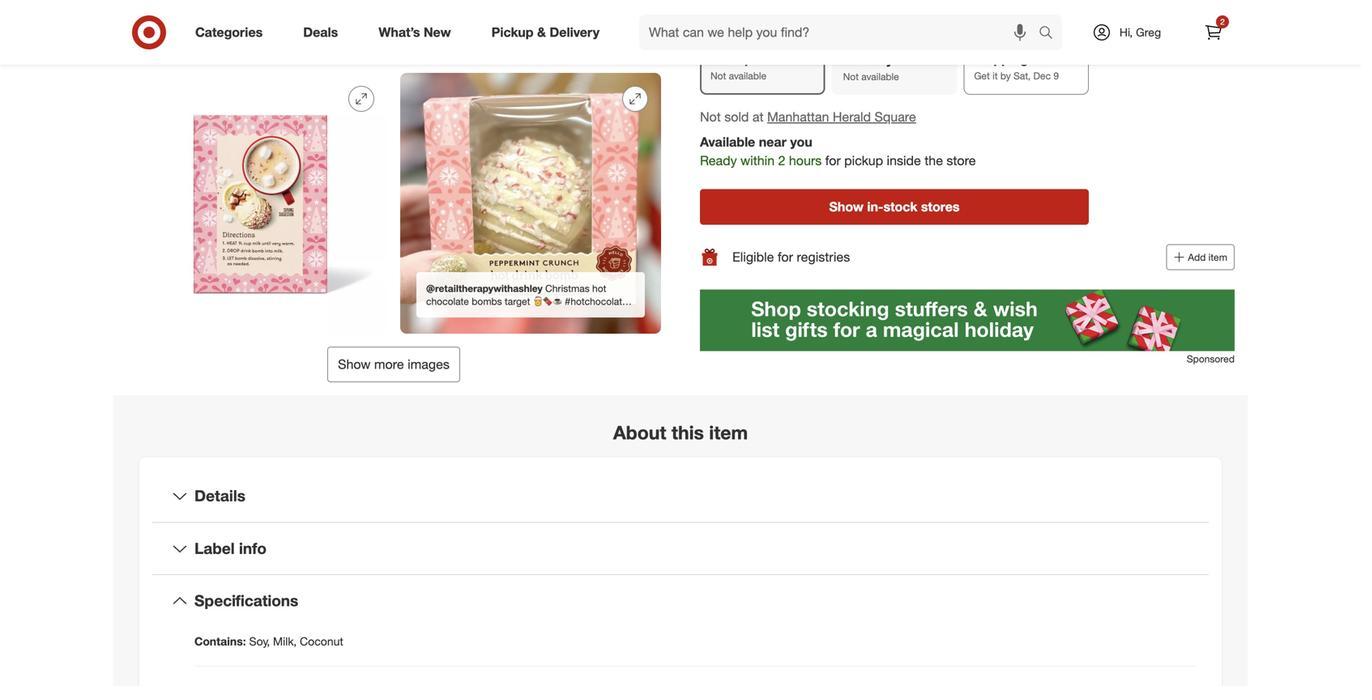 Task type: vqa. For each thing, say whether or not it's contained in the screenshot.
Greg
yes



Task type: describe. For each thing, give the bounding box(es) containing it.
for inside available near you ready within 2 hours for pickup inside the store
[[825, 153, 841, 169]]

get
[[974, 70, 990, 82]]

manhattan
[[767, 109, 829, 125]]

it
[[993, 70, 998, 82]]

pickup & delivery
[[492, 24, 600, 40]]

not sold at manhattan herald square
[[700, 109, 916, 125]]

pickup for not
[[711, 51, 753, 67]]

store
[[947, 153, 976, 169]]

search
[[1032, 26, 1070, 42]]

sponsored
[[1187, 353, 1235, 365]]

stock
[[884, 199, 918, 215]]

holiday hot chocolate drink bomb - belgian white chocolate topped with peppermint crunch - 1.6oz/1ct - favorite day&#8482;, 2 of 7 image
[[126, 0, 387, 60]]

item inside button
[[1209, 251, 1228, 264]]

dec
[[1034, 70, 1051, 82]]

coconut
[[300, 635, 343, 649]]

show more images button
[[327, 347, 460, 382]]

hi,
[[1120, 25, 1133, 39]]

2 inside available near you ready within 2 hours for pickup inside the store
[[778, 153, 786, 169]]

categories link
[[182, 15, 283, 50]]

9
[[1054, 70, 1059, 82]]

available
[[700, 134, 755, 150]]

details button
[[152, 471, 1209, 522]]

about this item
[[613, 421, 748, 444]]

not left sold
[[700, 109, 721, 125]]

add item button
[[1166, 245, 1235, 271]]

holiday hot chocolate drink bomb - belgian white chocolate topped with peppermint crunch - 1.6oz/1ct - favorite day&#8482;, 3 of 7 image
[[400, 0, 661, 60]]

square
[[875, 109, 916, 125]]

about
[[613, 421, 666, 444]]

show for show more images
[[338, 357, 371, 372]]

hours
[[789, 153, 822, 169]]

label info button
[[152, 523, 1209, 575]]

show in-stock stores
[[829, 199, 960, 215]]

holiday hot chocolate drink bomb - belgian white chocolate topped with peppermint crunch - 1.6oz/1ct - favorite day&#8482;, 4 of 7 image
[[126, 73, 387, 334]]

delivery not available
[[843, 52, 899, 83]]

details
[[194, 487, 245, 505]]

pickup
[[844, 153, 883, 169]]

add item
[[1188, 251, 1228, 264]]

what's new
[[379, 24, 451, 40]]

not for delivery
[[843, 71, 859, 83]]

hi, greg
[[1120, 25, 1161, 39]]

search button
[[1032, 15, 1070, 53]]

label info
[[194, 539, 267, 558]]

greg
[[1136, 25, 1161, 39]]

delivery inside delivery not available
[[843, 52, 893, 68]]

2 inside "link"
[[1221, 17, 1225, 27]]



Task type: locate. For each thing, give the bounding box(es) containing it.
pickup left &
[[492, 24, 534, 40]]

0 horizontal spatial available
[[729, 70, 767, 82]]

not inside pickup not available
[[711, 70, 726, 82]]

not up herald
[[843, 71, 859, 83]]

0 vertical spatial delivery
[[550, 24, 600, 40]]

1 vertical spatial show
[[338, 357, 371, 372]]

you
[[790, 134, 813, 150]]

not up sold
[[711, 70, 726, 82]]

1 horizontal spatial 2
[[1221, 17, 1225, 27]]

2 down near
[[778, 153, 786, 169]]

new
[[424, 24, 451, 40]]

by
[[1001, 70, 1011, 82]]

sold
[[725, 109, 749, 125]]

0 horizontal spatial pickup
[[492, 24, 534, 40]]

shipping
[[974, 51, 1028, 67]]

0 vertical spatial item
[[1209, 251, 1228, 264]]

near
[[759, 134, 787, 150]]

not inside delivery not available
[[843, 71, 859, 83]]

delivery down what can we help you find? suggestions appear below 'search box'
[[843, 52, 893, 68]]

pickup not available
[[711, 51, 767, 82]]

show left more
[[338, 357, 371, 372]]

eligible
[[733, 250, 774, 265]]

1 vertical spatial pickup
[[711, 51, 753, 67]]

show more images
[[338, 357, 450, 372]]

more
[[374, 357, 404, 372]]

advertisement region
[[700, 290, 1235, 352]]

for right 'eligible'
[[778, 250, 793, 265]]

milk,
[[273, 635, 297, 649]]

sat,
[[1014, 70, 1031, 82]]

show for show in-stock stores
[[829, 199, 864, 215]]

herald
[[833, 109, 871, 125]]

available up square
[[862, 71, 899, 83]]

shipping get it by sat, dec 9
[[974, 51, 1059, 82]]

delivery right &
[[550, 24, 600, 40]]

what's new link
[[365, 15, 471, 50]]

categories
[[195, 24, 263, 40]]

What can we help you find? suggestions appear below search field
[[639, 15, 1043, 50]]

registries
[[797, 250, 850, 265]]

0 horizontal spatial 2
[[778, 153, 786, 169]]

show
[[829, 199, 864, 215], [338, 357, 371, 372]]

available up at
[[729, 70, 767, 82]]

@retailtherapywithashley
[[426, 282, 543, 295]]

add
[[1188, 251, 1206, 264]]

available for pickup
[[729, 70, 767, 82]]

available for delivery
[[862, 71, 899, 83]]

2 link
[[1196, 15, 1232, 50]]

images
[[408, 357, 450, 372]]

show left in-
[[829, 199, 864, 215]]

available inside delivery not available
[[862, 71, 899, 83]]

0 horizontal spatial show
[[338, 357, 371, 372]]

1 horizontal spatial available
[[862, 71, 899, 83]]

info
[[239, 539, 267, 558]]

specifications
[[194, 592, 298, 610]]

contains:
[[194, 635, 246, 649]]

&
[[537, 24, 546, 40]]

at
[[753, 109, 764, 125]]

pickup & delivery link
[[478, 15, 620, 50]]

available near you ready within 2 hours for pickup inside the store
[[700, 134, 976, 169]]

1 vertical spatial 2
[[778, 153, 786, 169]]

item right this
[[709, 421, 748, 444]]

what's
[[379, 24, 420, 40]]

0 horizontal spatial item
[[709, 421, 748, 444]]

0 vertical spatial show
[[829, 199, 864, 215]]

delivery
[[550, 24, 600, 40], [843, 52, 893, 68]]

within
[[741, 153, 775, 169]]

1 horizontal spatial pickup
[[711, 51, 753, 67]]

in-
[[867, 199, 884, 215]]

eligible for registries
[[733, 250, 850, 265]]

0 vertical spatial for
[[825, 153, 841, 169]]

available
[[729, 70, 767, 82], [862, 71, 899, 83]]

0 vertical spatial pickup
[[492, 24, 534, 40]]

0 horizontal spatial for
[[778, 250, 793, 265]]

1 vertical spatial delivery
[[843, 52, 893, 68]]

available inside pickup not available
[[729, 70, 767, 82]]

for right the "hours"
[[825, 153, 841, 169]]

item right add at the top right of page
[[1209, 251, 1228, 264]]

show inside button
[[829, 199, 864, 215]]

2 right greg
[[1221, 17, 1225, 27]]

1 vertical spatial item
[[709, 421, 748, 444]]

1 horizontal spatial item
[[1209, 251, 1228, 264]]

show inside button
[[338, 357, 371, 372]]

item
[[1209, 251, 1228, 264], [709, 421, 748, 444]]

this
[[672, 421, 704, 444]]

deals
[[303, 24, 338, 40]]

for
[[825, 153, 841, 169], [778, 250, 793, 265]]

pickup inside pickup not available
[[711, 51, 753, 67]]

label
[[194, 539, 235, 558]]

specifications button
[[152, 576, 1209, 627]]

image gallery element
[[126, 0, 661, 382]]

1 horizontal spatial for
[[825, 153, 841, 169]]

ready
[[700, 153, 737, 169]]

photo from @retailtherapywithashley, 5 of 7 image
[[400, 73, 661, 334]]

not for pickup
[[711, 70, 726, 82]]

1 horizontal spatial show
[[829, 199, 864, 215]]

not
[[711, 70, 726, 82], [843, 71, 859, 83], [700, 109, 721, 125]]

1 vertical spatial for
[[778, 250, 793, 265]]

pickup up sold
[[711, 51, 753, 67]]

2
[[1221, 17, 1225, 27], [778, 153, 786, 169]]

the
[[925, 153, 943, 169]]

0 horizontal spatial delivery
[[550, 24, 600, 40]]

manhattan herald square button
[[767, 108, 916, 127]]

deals link
[[289, 15, 358, 50]]

soy,
[[249, 635, 270, 649]]

inside
[[887, 153, 921, 169]]

stores
[[921, 199, 960, 215]]

1 horizontal spatial delivery
[[843, 52, 893, 68]]

0 vertical spatial 2
[[1221, 17, 1225, 27]]

show in-stock stores button
[[700, 189, 1089, 225]]

pickup
[[492, 24, 534, 40], [711, 51, 753, 67]]

contains: soy, milk, coconut
[[194, 635, 343, 649]]

pickup for &
[[492, 24, 534, 40]]



